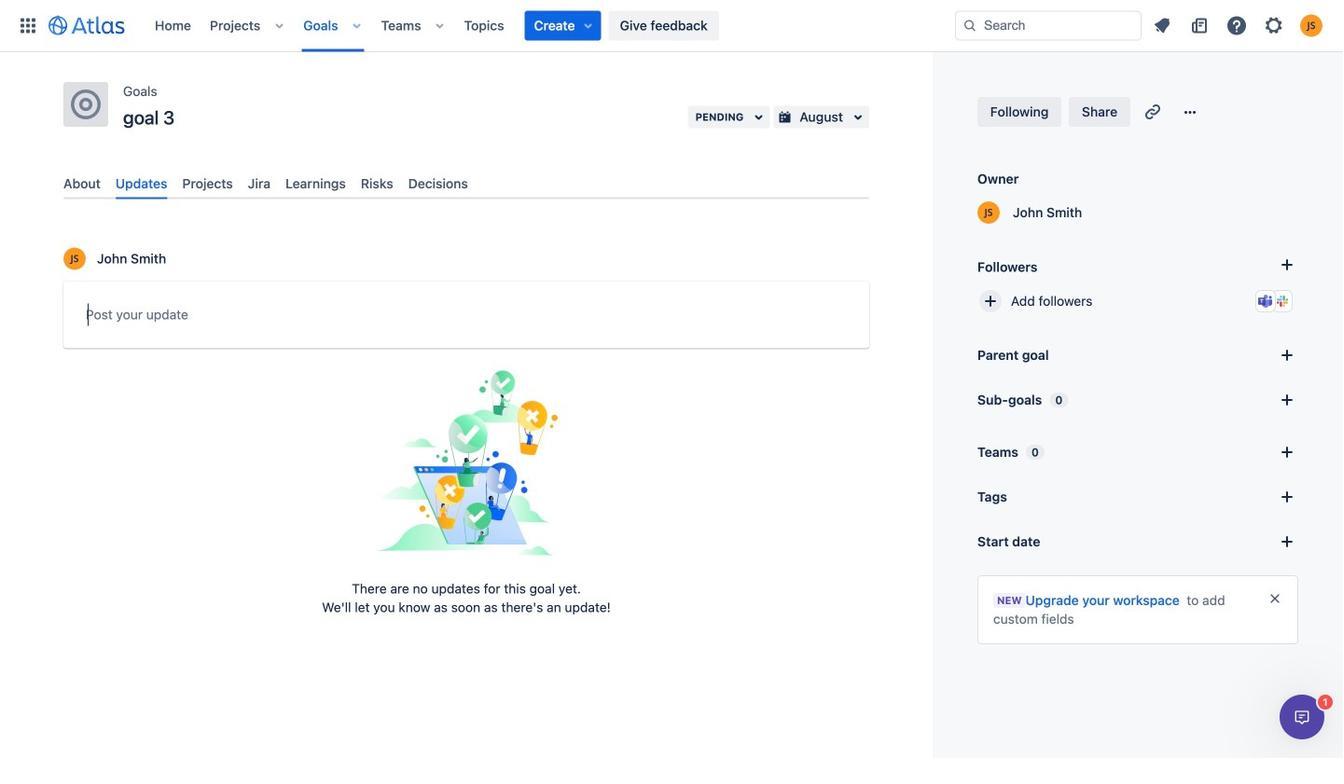 Task type: describe. For each thing, give the bounding box(es) containing it.
msteams logo showing  channels are connected to this goal image
[[1259, 294, 1274, 309]]

add follower image
[[980, 290, 1002, 313]]

settings image
[[1264, 14, 1286, 37]]

slack logo showing nan channels are connected to this goal image
[[1276, 294, 1291, 309]]

search image
[[963, 18, 978, 33]]

close banner image
[[1268, 592, 1283, 607]]

Main content area, start typing to enter text. text field
[[86, 304, 847, 333]]

switch to... image
[[17, 14, 39, 37]]



Task type: locate. For each thing, give the bounding box(es) containing it.
add a follower image
[[1277, 254, 1299, 276]]

top element
[[11, 0, 956, 52]]

None search field
[[956, 11, 1142, 41]]

help image
[[1226, 14, 1249, 37]]

goal icon image
[[71, 90, 101, 119]]

Search field
[[956, 11, 1142, 41]]

notifications image
[[1152, 14, 1174, 37]]

account image
[[1301, 14, 1323, 37]]

banner
[[0, 0, 1344, 52]]

tab list
[[56, 168, 877, 199]]

more icon image
[[1180, 101, 1202, 123]]



Task type: vqa. For each thing, say whether or not it's contained in the screenshot.
SEARCH BOX in the top right of the page
yes



